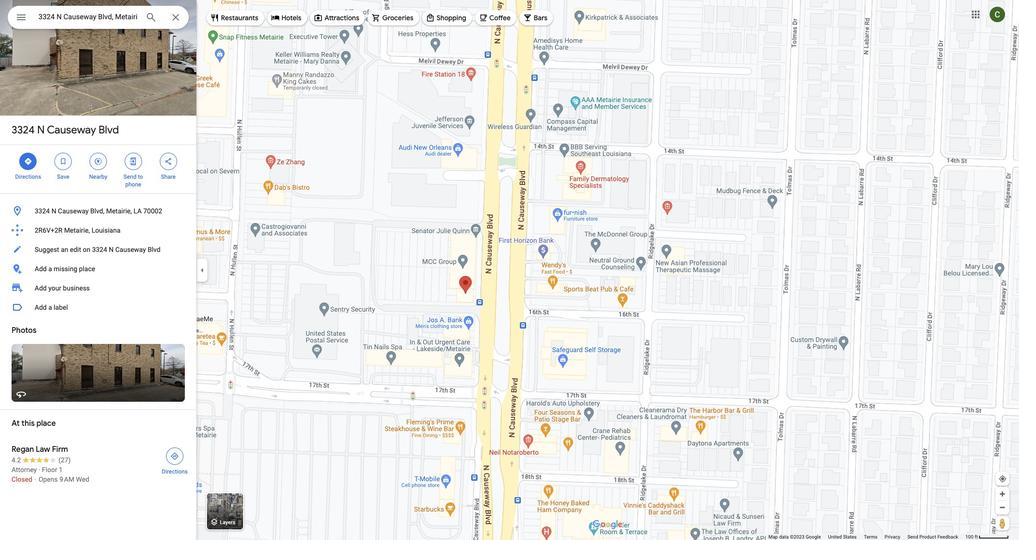 Task type: locate. For each thing, give the bounding box(es) containing it.
0 vertical spatial place
[[79, 265, 95, 273]]

an
[[61, 246, 68, 253]]

place right this
[[37, 419, 56, 428]]

1 add from the top
[[35, 265, 47, 273]]

0 vertical spatial add
[[35, 265, 47, 273]]

0 horizontal spatial send
[[124, 173, 137, 180]]

save
[[57, 173, 69, 180]]

send inside button
[[908, 534, 919, 540]]

a for missing
[[48, 265, 52, 273]]

metairie, inside 3324 n causeway blvd, metairie, la 70002 button
[[106, 207, 132, 215]]

phone
[[125, 181, 141, 188]]

place
[[79, 265, 95, 273], [37, 419, 56, 428]]

1 a from the top
[[48, 265, 52, 273]]

1 vertical spatial blvd
[[148, 246, 161, 253]]

nearby
[[89, 173, 107, 180]]

0 vertical spatial causeway
[[47, 123, 96, 137]]

1 horizontal spatial place
[[79, 265, 95, 273]]

n for 3324 n causeway blvd
[[37, 123, 45, 137]]

from your device image
[[999, 475, 1008, 483]]

3324 up 
[[12, 123, 35, 137]]

floor
[[42, 466, 57, 474]]

add left label
[[35, 304, 47, 311]]

a inside 'button'
[[48, 265, 52, 273]]

2 vertical spatial 3324
[[92, 246, 107, 253]]

bars button
[[520, 6, 554, 29]]

united
[[829, 534, 843, 540]]

directions down directions 'icon'
[[162, 468, 188, 475]]

a inside button
[[48, 304, 52, 311]]

2 vertical spatial n
[[109, 246, 114, 253]]

3324 inside button
[[35, 207, 50, 215]]

blvd up ""
[[99, 123, 119, 137]]

0 vertical spatial directions
[[15, 173, 41, 180]]

n inside button
[[52, 207, 56, 215]]

metairie, up the edit
[[64, 226, 90, 234]]

attractions
[[325, 13, 360, 22]]

add for add your business
[[35, 284, 47, 292]]

1 horizontal spatial send
[[908, 534, 919, 540]]

blvd down 70002
[[148, 246, 161, 253]]

zoom out image
[[1000, 504, 1007, 511]]

1 vertical spatial directions
[[162, 468, 188, 475]]

groceries button
[[368, 6, 420, 29]]

0 vertical spatial send
[[124, 173, 137, 180]]

directions inside actions for 3324 n causeway blvd region
[[15, 173, 41, 180]]

firm
[[52, 445, 68, 454]]

70002
[[143, 207, 162, 215]]

groceries
[[383, 13, 414, 22]]

a left label
[[48, 304, 52, 311]]

1 horizontal spatial directions
[[162, 468, 188, 475]]

1 vertical spatial 3324
[[35, 207, 50, 215]]

terms
[[865, 534, 878, 540]]

wed
[[76, 476, 89, 483]]

3 add from the top
[[35, 304, 47, 311]]


[[129, 156, 138, 167]]

privacy
[[885, 534, 901, 540]]

place down on
[[79, 265, 95, 273]]

place inside 'button'
[[79, 265, 95, 273]]

privacy button
[[885, 534, 901, 540]]

add
[[35, 265, 47, 273], [35, 284, 47, 292], [35, 304, 47, 311]]

0 vertical spatial 3324
[[12, 123, 35, 137]]

google
[[806, 534, 822, 540]]

causeway for blvd
[[47, 123, 96, 137]]

add inside 'link'
[[35, 284, 47, 292]]

directions button
[[156, 445, 194, 476]]

a for label
[[48, 304, 52, 311]]

footer
[[769, 534, 966, 540]]

0 horizontal spatial place
[[37, 419, 56, 428]]

0 horizontal spatial blvd
[[99, 123, 119, 137]]


[[15, 11, 27, 24]]

0 vertical spatial n
[[37, 123, 45, 137]]

1 vertical spatial causeway
[[58, 207, 89, 215]]

blvd,
[[90, 207, 105, 215]]

1 vertical spatial metairie,
[[64, 226, 90, 234]]

united states
[[829, 534, 857, 540]]

blvd
[[99, 123, 119, 137], [148, 246, 161, 253]]

None field
[[39, 11, 138, 23]]

©2023
[[791, 534, 805, 540]]

causeway inside button
[[58, 207, 89, 215]]

add inside 'button'
[[35, 265, 47, 273]]

causeway
[[47, 123, 96, 137], [58, 207, 89, 215], [115, 246, 146, 253]]

2 vertical spatial causeway
[[115, 246, 146, 253]]

send left product
[[908, 534, 919, 540]]

send for send to phone
[[124, 173, 137, 180]]

0 vertical spatial metairie,
[[106, 207, 132, 215]]

metairie,
[[106, 207, 132, 215], [64, 226, 90, 234]]

3324 right on
[[92, 246, 107, 253]]

add down the suggest
[[35, 265, 47, 273]]

100
[[966, 534, 974, 540]]

on
[[83, 246, 90, 253]]

blvd inside "button"
[[148, 246, 161, 253]]

2r6v+2r metairie, louisiana
[[35, 226, 121, 234]]

google account: christina overa  
(christinaovera9@gmail.com) image
[[991, 7, 1006, 22]]

bars
[[534, 13, 548, 22]]

closed
[[12, 476, 32, 483]]

send inside "send to phone"
[[124, 173, 137, 180]]

google maps element
[[0, 0, 1020, 540]]

law
[[36, 445, 50, 454]]

send product feedback
[[908, 534, 959, 540]]

to
[[138, 173, 143, 180]]

causeway for blvd,
[[58, 207, 89, 215]]

3324 for 3324 n causeway blvd, metairie, la 70002
[[35, 207, 50, 215]]

suggest
[[35, 246, 59, 253]]

product
[[920, 534, 937, 540]]

n
[[37, 123, 45, 137], [52, 207, 56, 215], [109, 246, 114, 253]]

missing
[[54, 265, 77, 273]]

suggest an edit on 3324 n causeway blvd button
[[0, 240, 197, 259]]

directions image
[[171, 452, 179, 461]]

100 ft
[[966, 534, 979, 540]]

causeway down louisiana
[[115, 246, 146, 253]]

add left your
[[35, 284, 47, 292]]

2 vertical spatial add
[[35, 304, 47, 311]]

photos
[[12, 326, 36, 335]]

states
[[844, 534, 857, 540]]

metairie, left la
[[106, 207, 132, 215]]

a
[[48, 265, 52, 273], [48, 304, 52, 311]]

9 am
[[59, 476, 74, 483]]

coffee
[[490, 13, 511, 22]]

⋅
[[34, 476, 37, 483]]

1 horizontal spatial blvd
[[148, 246, 161, 253]]

0 horizontal spatial directions
[[15, 173, 41, 180]]

2 a from the top
[[48, 304, 52, 311]]

2 add from the top
[[35, 284, 47, 292]]

1 horizontal spatial n
[[52, 207, 56, 215]]

coffee button
[[475, 6, 517, 29]]

0 horizontal spatial n
[[37, 123, 45, 137]]

directions
[[15, 173, 41, 180], [162, 468, 188, 475]]

add a label
[[35, 304, 68, 311]]

a left "missing"
[[48, 265, 52, 273]]

send
[[124, 173, 137, 180], [908, 534, 919, 540]]

0 vertical spatial a
[[48, 265, 52, 273]]

add inside button
[[35, 304, 47, 311]]

3324 up 2r6v+2r
[[35, 207, 50, 215]]

causeway up 2r6v+2r metairie, louisiana
[[58, 207, 89, 215]]

send up phone
[[124, 173, 137, 180]]

1 vertical spatial a
[[48, 304, 52, 311]]

directions down 
[[15, 173, 41, 180]]

opens
[[39, 476, 58, 483]]

1 horizontal spatial metairie,
[[106, 207, 132, 215]]

 search field
[[8, 6, 189, 31]]

1 vertical spatial add
[[35, 284, 47, 292]]

1 vertical spatial send
[[908, 534, 919, 540]]

0 horizontal spatial metairie,
[[64, 226, 90, 234]]

footer containing map data ©2023 google
[[769, 534, 966, 540]]

add a missing place button
[[0, 259, 197, 278]]

1 vertical spatial n
[[52, 207, 56, 215]]

2 horizontal spatial n
[[109, 246, 114, 253]]

causeway up 
[[47, 123, 96, 137]]

none field inside 3324 n causeway blvd, metairie, la 70002 'field'
[[39, 11, 138, 23]]

3324 n causeway blvd, metairie, la 70002 button
[[0, 201, 197, 221]]



Task type: describe. For each thing, give the bounding box(es) containing it.
 button
[[8, 6, 35, 31]]

3324 n causeway blvd, metairie, la 70002
[[35, 207, 162, 215]]

2r6v+2r
[[35, 226, 62, 234]]

1 vertical spatial place
[[37, 419, 56, 428]]

3324 n causeway blvd
[[12, 123, 119, 137]]

label
[[54, 304, 68, 311]]

shopping
[[437, 13, 467, 22]]

3324 for 3324 n causeway blvd
[[12, 123, 35, 137]]

add a label button
[[0, 298, 197, 317]]


[[164, 156, 173, 167]]

add your business link
[[0, 278, 197, 298]]

louisiana
[[92, 226, 121, 234]]

united states button
[[829, 534, 857, 540]]

causeway inside "button"
[[115, 246, 146, 253]]

metairie, inside '2r6v+2r metairie, louisiana' button
[[64, 226, 90, 234]]

this
[[21, 419, 35, 428]]

send for send product feedback
[[908, 534, 919, 540]]

actions for 3324 n causeway blvd region
[[0, 145, 197, 193]]

(27)
[[58, 456, 71, 464]]

zoom in image
[[1000, 490, 1007, 498]]

·
[[38, 466, 40, 474]]

attorney
[[12, 466, 37, 474]]

n inside "button"
[[109, 246, 114, 253]]

3324 inside "button"
[[92, 246, 107, 253]]

directions inside button
[[162, 468, 188, 475]]

2r6v+2r metairie, louisiana button
[[0, 221, 197, 240]]

add for add a label
[[35, 304, 47, 311]]

show street view coverage image
[[996, 516, 1010, 530]]

hotels
[[282, 13, 302, 22]]

restaurants button
[[207, 6, 264, 29]]

map
[[769, 534, 779, 540]]

4.2
[[12, 456, 21, 464]]

n for 3324 n causeway blvd, metairie, la 70002
[[52, 207, 56, 215]]

edit
[[70, 246, 81, 253]]

regan law firm
[[12, 445, 68, 454]]

data
[[780, 534, 789, 540]]

100 ft button
[[966, 534, 1010, 540]]

feedback
[[938, 534, 959, 540]]


[[59, 156, 68, 167]]

at
[[12, 419, 20, 428]]

ft
[[975, 534, 979, 540]]

share
[[161, 173, 176, 180]]

regan
[[12, 445, 34, 454]]

send to phone
[[124, 173, 143, 188]]

footer inside google maps element
[[769, 534, 966, 540]]

hotels button
[[267, 6, 307, 29]]

1
[[59, 466, 63, 474]]

add a missing place
[[35, 265, 95, 273]]

business
[[63, 284, 90, 292]]

collapse side panel image
[[197, 265, 208, 275]]

attractions button
[[310, 6, 365, 29]]

layers
[[220, 520, 236, 526]]

suggest an edit on 3324 n causeway blvd
[[35, 246, 161, 253]]

map data ©2023 google
[[769, 534, 822, 540]]

attorney · floor 1 closed ⋅ opens 9 am wed
[[12, 466, 89, 483]]

add for add a missing place
[[35, 265, 47, 273]]

la
[[134, 207, 142, 215]]

shopping button
[[422, 6, 472, 29]]


[[94, 156, 103, 167]]

3324 N Causeway Blvd, Metairie, LA 70002 field
[[8, 6, 189, 29]]

terms button
[[865, 534, 878, 540]]

send product feedback button
[[908, 534, 959, 540]]

at this place
[[12, 419, 56, 428]]

your
[[48, 284, 61, 292]]

restaurants
[[221, 13, 259, 22]]

add your business
[[35, 284, 90, 292]]

3324 n causeway blvd main content
[[0, 0, 197, 540]]

4.2 stars 27 reviews image
[[12, 455, 71, 465]]


[[24, 156, 32, 167]]

0 vertical spatial blvd
[[99, 123, 119, 137]]



Task type: vqa. For each thing, say whether or not it's contained in the screenshot.
right Feb
no



